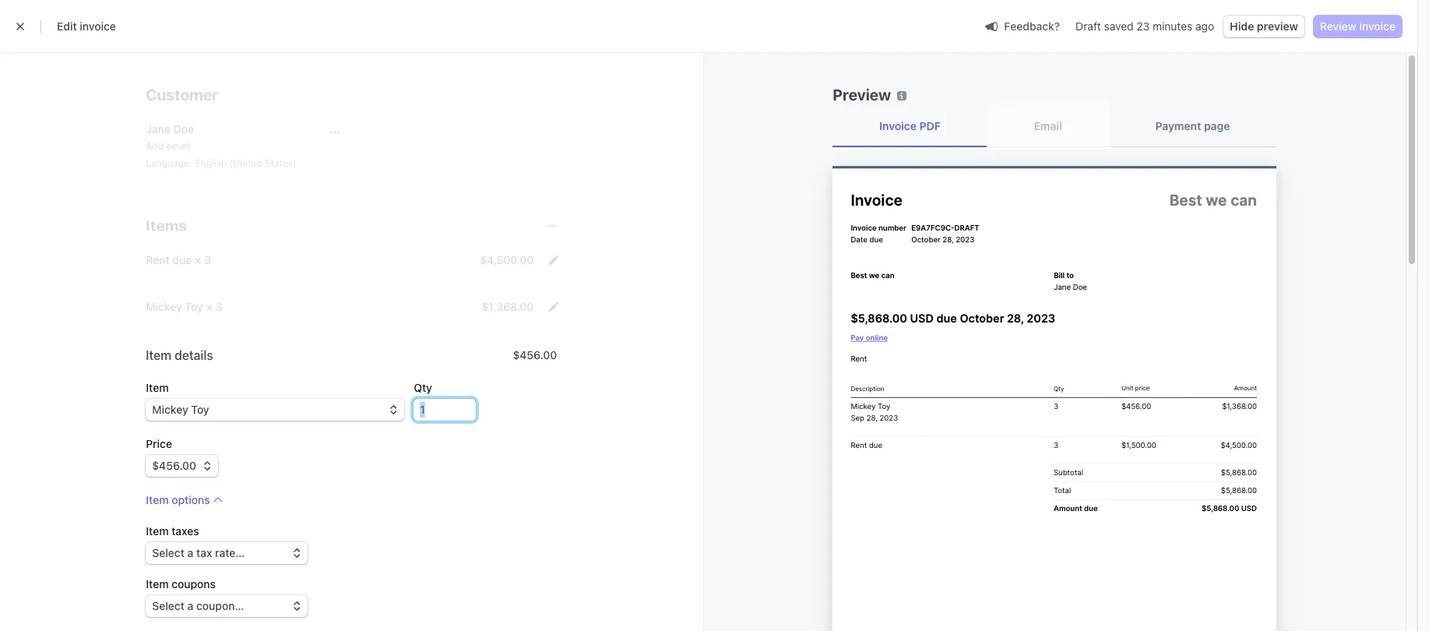 Task type: describe. For each thing, give the bounding box(es) containing it.
× for rent due
[[195, 253, 202, 266]]

hide preview
[[1230, 19, 1299, 33]]

options
[[172, 493, 210, 506]]

pdf
[[920, 119, 941, 132]]

item coupons
[[146, 577, 216, 591]]

svg image for mickey toy
[[550, 302, 559, 312]]

draft saved 23 minutes ago
[[1076, 19, 1215, 33]]

svg image for customer
[[331, 128, 340, 137]]

× for mickey toy
[[206, 300, 213, 313]]

taxes
[[172, 524, 199, 538]]

item for item details
[[146, 348, 172, 362]]

doe
[[173, 122, 194, 136]]

$456.00 button
[[146, 455, 218, 477]]

price
[[146, 437, 172, 450]]

review invoice
[[1321, 19, 1396, 33]]

draft
[[1076, 19, 1102, 33]]

select for coupons
[[152, 599, 185, 612]]

hide preview button
[[1224, 16, 1305, 37]]

(united
[[230, 157, 262, 169]]

$456.00 inside 'popup button'
[[152, 459, 196, 472]]

edit
[[57, 19, 77, 33]]

feedback? button
[[980, 15, 1067, 37]]

details
[[175, 348, 213, 362]]

add
[[146, 140, 164, 152]]

email
[[1034, 119, 1063, 132]]

$1,368.00
[[482, 300, 534, 313]]

3 for rent due × 3
[[204, 253, 211, 266]]

rent
[[146, 253, 170, 266]]

svg image
[[550, 256, 559, 265]]

coupons
[[172, 577, 216, 591]]

select a tax rate…
[[152, 546, 245, 559]]

item for item taxes
[[146, 524, 169, 538]]

invoice
[[880, 119, 917, 132]]

payment page
[[1156, 119, 1231, 132]]

mickey for mickey toy × 3
[[146, 300, 182, 313]]

select a tax rate… button
[[146, 542, 308, 564]]

$4,500.00
[[480, 253, 534, 266]]

edit invoice
[[57, 19, 116, 33]]

3 for mickey toy × 3
[[216, 300, 223, 313]]

item details
[[146, 348, 213, 362]]

rate…
[[215, 546, 245, 559]]

a for tax
[[187, 546, 194, 559]]

page
[[1205, 119, 1231, 132]]

invoice for edit invoice
[[80, 19, 116, 33]]

email
[[166, 140, 190, 152]]

ago
[[1196, 19, 1215, 33]]

due
[[172, 253, 192, 266]]

english
[[195, 157, 227, 169]]

invoice for review invoice
[[1360, 19, 1396, 33]]

items
[[146, 217, 187, 235]]

item options button
[[146, 492, 223, 508]]

customer
[[146, 86, 218, 104]]



Task type: vqa. For each thing, say whether or not it's contained in the screenshot.
a in the dropdown button
yes



Task type: locate. For each thing, give the bounding box(es) containing it.
5 item from the top
[[146, 577, 169, 591]]

mickey toy × 3
[[146, 300, 223, 313]]

mickey
[[146, 300, 182, 313], [152, 403, 188, 416]]

toy inside dropdown button
[[191, 403, 209, 416]]

0 vertical spatial ×
[[195, 253, 202, 266]]

× right due
[[195, 253, 202, 266]]

select a coupon…
[[152, 599, 244, 612]]

invoice right review
[[1360, 19, 1396, 33]]

2 horizontal spatial svg image
[[550, 302, 559, 312]]

coupon…
[[196, 599, 244, 612]]

item options
[[146, 493, 210, 506]]

review invoice button
[[1314, 16, 1403, 37]]

language:
[[146, 157, 192, 169]]

toy down due
[[185, 300, 203, 313]]

2 a from the top
[[187, 599, 194, 612]]

0 vertical spatial a
[[187, 546, 194, 559]]

add email button
[[146, 140, 190, 153]]

item
[[146, 348, 172, 362], [146, 381, 169, 394], [146, 493, 169, 506], [146, 524, 169, 538], [146, 577, 169, 591]]

0 horizontal spatial $456.00
[[152, 459, 196, 472]]

2 invoice from the left
[[1360, 19, 1396, 33]]

select inside popup button
[[152, 546, 185, 559]]

rent due × 3
[[146, 253, 211, 266]]

saved
[[1105, 19, 1134, 33]]

mickey up price
[[152, 403, 188, 416]]

mickey toy button
[[146, 399, 405, 421]]

0 vertical spatial toy
[[185, 300, 203, 313]]

email tab
[[988, 106, 1109, 146]]

toy for mickey toy
[[191, 403, 209, 416]]

mickey toy
[[152, 403, 209, 416]]

toy
[[185, 300, 203, 313], [191, 403, 209, 416]]

0 horizontal spatial invoice
[[80, 19, 116, 33]]

preview
[[1258, 19, 1299, 33]]

item for item options
[[146, 493, 169, 506]]

tax
[[196, 546, 212, 559]]

0 vertical spatial $456.00
[[513, 348, 557, 362]]

jane doe add email language: english (united states)
[[146, 122, 296, 169]]

review
[[1321, 19, 1357, 33]]

item inside button
[[146, 493, 169, 506]]

a inside select a tax rate… popup button
[[187, 546, 194, 559]]

0 vertical spatial mickey
[[146, 300, 182, 313]]

1 horizontal spatial $456.00
[[513, 348, 557, 362]]

1 vertical spatial svg image
[[550, 302, 559, 312]]

1 vertical spatial ×
[[206, 300, 213, 313]]

1 vertical spatial mickey
[[152, 403, 188, 416]]

item up mickey toy
[[146, 381, 169, 394]]

0 vertical spatial svg image
[[331, 128, 340, 137]]

tab list containing invoice pdf
[[833, 106, 1277, 147]]

2 item from the top
[[146, 381, 169, 394]]

2 vertical spatial svg image
[[203, 461, 212, 471]]

1 vertical spatial toy
[[191, 403, 209, 416]]

4 item from the top
[[146, 524, 169, 538]]

qty
[[414, 381, 432, 394]]

svg image inside $456.00 'popup button'
[[203, 461, 212, 471]]

item taxes
[[146, 524, 199, 538]]

select down item coupons in the bottom of the page
[[152, 599, 185, 612]]

mickey for mickey toy
[[152, 403, 188, 416]]

states)
[[265, 157, 296, 169]]

jane
[[146, 122, 171, 136]]

0 vertical spatial 3
[[204, 253, 211, 266]]

None text field
[[414, 399, 476, 421]]

toy down details
[[191, 403, 209, 416]]

payment
[[1156, 119, 1202, 132]]

0 horizontal spatial svg image
[[203, 461, 212, 471]]

1 vertical spatial $456.00
[[152, 459, 196, 472]]

0 horizontal spatial ×
[[195, 253, 202, 266]]

mickey down rent at the top left
[[146, 300, 182, 313]]

minutes
[[1153, 19, 1193, 33]]

1 vertical spatial 3
[[216, 300, 223, 313]]

select down item taxes on the bottom left
[[152, 546, 185, 559]]

$456.00
[[513, 348, 557, 362], [152, 459, 196, 472]]

1 horizontal spatial ×
[[206, 300, 213, 313]]

1 a from the top
[[187, 546, 194, 559]]

invoice pdf
[[880, 119, 941, 132]]

svg image
[[331, 128, 340, 137], [550, 302, 559, 312], [203, 461, 212, 471]]

2 select from the top
[[152, 599, 185, 612]]

item left details
[[146, 348, 172, 362]]

item for item
[[146, 381, 169, 394]]

0 horizontal spatial 3
[[204, 253, 211, 266]]

a
[[187, 546, 194, 559], [187, 599, 194, 612]]

feedback?
[[1005, 19, 1061, 32]]

×
[[195, 253, 202, 266], [206, 300, 213, 313]]

1 horizontal spatial 3
[[216, 300, 223, 313]]

a left tax
[[187, 546, 194, 559]]

invoice
[[80, 19, 116, 33], [1360, 19, 1396, 33]]

1 item from the top
[[146, 348, 172, 362]]

1 select from the top
[[152, 546, 185, 559]]

tab list
[[833, 106, 1277, 147]]

invoice inside review invoice 'button'
[[1360, 19, 1396, 33]]

23
[[1137, 19, 1150, 33]]

item for item coupons
[[146, 577, 169, 591]]

1 vertical spatial select
[[152, 599, 185, 612]]

preview
[[833, 86, 892, 104]]

3 item from the top
[[146, 493, 169, 506]]

select
[[152, 546, 185, 559], [152, 599, 185, 612]]

item left coupons at left bottom
[[146, 577, 169, 591]]

× up details
[[206, 300, 213, 313]]

select a coupon… button
[[146, 595, 308, 617]]

1 vertical spatial a
[[187, 599, 194, 612]]

toy for mickey toy × 3
[[185, 300, 203, 313]]

a inside 'select a coupon…' "popup button"
[[187, 599, 194, 612]]

hide
[[1230, 19, 1255, 33]]

select inside "popup button"
[[152, 599, 185, 612]]

item left the options
[[146, 493, 169, 506]]

1 horizontal spatial svg image
[[331, 128, 340, 137]]

1 invoice from the left
[[80, 19, 116, 33]]

1 horizontal spatial invoice
[[1360, 19, 1396, 33]]

3
[[204, 253, 211, 266], [216, 300, 223, 313]]

a for coupon…
[[187, 599, 194, 612]]

invoice right "edit" in the left of the page
[[80, 19, 116, 33]]

a down coupons at left bottom
[[187, 599, 194, 612]]

$456.00 down price
[[152, 459, 196, 472]]

item left taxes
[[146, 524, 169, 538]]

0 vertical spatial select
[[152, 546, 185, 559]]

mickey inside dropdown button
[[152, 403, 188, 416]]

$456.00 down $1,368.00
[[513, 348, 557, 362]]

select for taxes
[[152, 546, 185, 559]]



